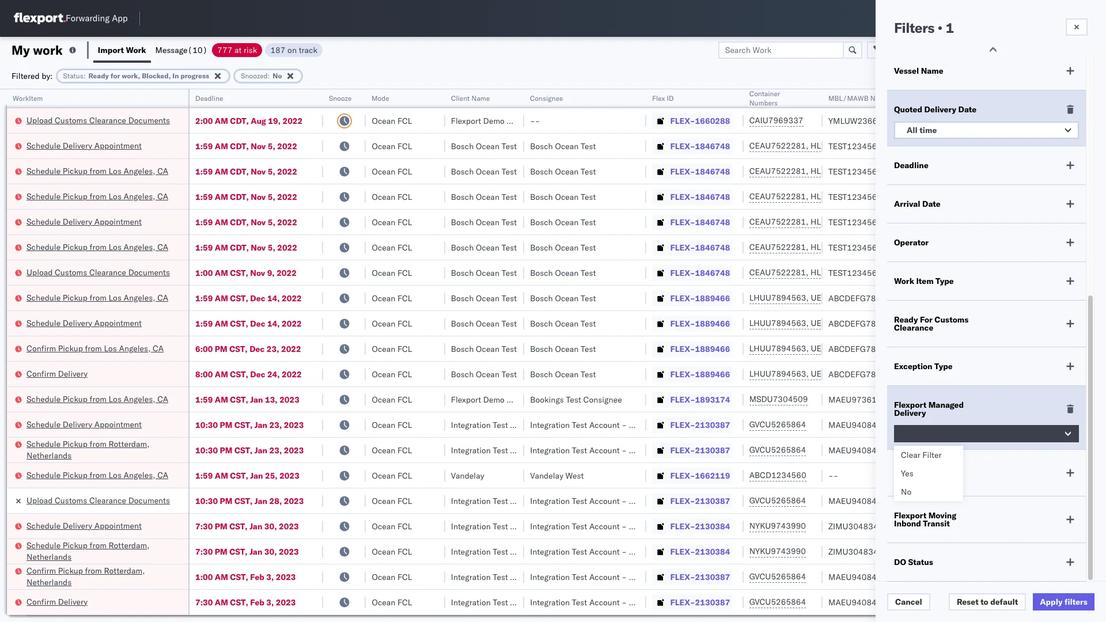 Task type: locate. For each thing, give the bounding box(es) containing it.
netherlands for 1:00 am cst, feb 3, 2023
[[27, 577, 72, 587]]

12 schedule from the top
[[27, 521, 61, 531]]

2023 up "7:30 am cst, feb 3, 2023"
[[276, 572, 296, 582]]

2 flex-1846748 from the top
[[670, 166, 730, 177]]

pickup for schedule pickup from rotterdam, netherlands button related to 7:30 pm cst, jan 30, 2023
[[63, 540, 88, 551]]

2023 up the 1:00 am cst, feb 3, 2023
[[279, 547, 299, 557]]

4 abcdefg78456546 from the top
[[829, 369, 906, 379]]

2130387 for confirm pickup from rotterdam, netherlands
[[695, 572, 730, 582]]

progress
[[181, 71, 209, 80]]

2 1:59 am cdt, nov 5, 2022 from the top
[[195, 166, 297, 177]]

1 vertical spatial gaurav jawla
[[981, 141, 1029, 151]]

confirm delivery link down confirm pickup from rotterdam, netherlands
[[27, 596, 88, 608]]

my work
[[12, 42, 63, 58]]

1 maeu9408431 from the top
[[829, 420, 887, 430]]

0 vertical spatial ready
[[88, 71, 109, 80]]

2023 for schedule pickup from rotterdam, netherlands link for 10:30
[[284, 445, 304, 456]]

1 horizontal spatial --
[[829, 470, 839, 481]]

snooze
[[329, 94, 352, 103]]

dec up 8:00 am cst, dec 24, 2022
[[250, 344, 265, 354]]

ceau7522281, for schedule pickup from los angeles, ca link for second schedule pickup from los angeles, ca button
[[749, 191, 809, 202]]

: up "deadline" button
[[268, 71, 270, 80]]

1 horizontal spatial status
[[908, 557, 933, 568]]

0 vertical spatial gaurav jawla
[[981, 116, 1029, 126]]

1:59 am cst, dec 14, 2022 up 6:00 pm cst, dec 23, 2022
[[195, 318, 302, 329]]

9 schedule from the top
[[27, 419, 61, 430]]

flex-1660288 button
[[652, 113, 733, 129], [652, 113, 733, 129]]

5 schedule pickup from los angeles, ca link from the top
[[27, 393, 168, 405]]

11 flex- from the top
[[670, 369, 695, 379]]

from for sixth schedule pickup from los angeles, ca button from the bottom
[[90, 166, 107, 176]]

6 karl from the top
[[629, 572, 644, 582]]

2 schedule delivery appointment link from the top
[[27, 216, 142, 227]]

flex-1846748
[[670, 141, 730, 151], [670, 166, 730, 177], [670, 192, 730, 202], [670, 217, 730, 227], [670, 242, 730, 253], [670, 268, 730, 278]]

1 vertical spatial rotterdam,
[[109, 540, 150, 551]]

angeles, for schedule pickup from los angeles, ca link corresponding to first schedule pickup from los angeles, ca button from the bottom of the page
[[124, 470, 155, 480]]

work inside button
[[126, 45, 146, 55]]

7 karl from the top
[[629, 597, 644, 608]]

cdt, for 4th the "schedule delivery appointment" link from the bottom of the page
[[230, 217, 249, 227]]

0 vertical spatial confirm delivery
[[27, 369, 88, 379]]

2 schedule pickup from los angeles, ca link from the top
[[27, 190, 168, 202]]

schedule pickup from los angeles, ca link for second schedule pickup from los angeles, ca button from the bottom
[[27, 393, 168, 405]]

10:30 for schedule delivery appointment
[[195, 420, 218, 430]]

test
[[502, 141, 517, 151], [581, 141, 596, 151], [502, 166, 517, 177], [581, 166, 596, 177], [502, 192, 517, 202], [581, 192, 596, 202], [502, 217, 517, 227], [581, 217, 596, 227], [502, 242, 517, 253], [581, 242, 596, 253], [502, 268, 517, 278], [581, 268, 596, 278], [502, 293, 517, 303], [581, 293, 596, 303], [502, 318, 517, 329], [581, 318, 596, 329], [502, 344, 517, 354], [581, 344, 596, 354], [502, 369, 517, 379], [581, 369, 596, 379], [566, 394, 581, 405], [572, 420, 587, 430], [1043, 420, 1058, 430], [572, 445, 587, 456], [572, 496, 587, 506], [572, 521, 587, 532], [572, 547, 587, 557], [572, 572, 587, 582], [572, 597, 587, 608]]

0 vertical spatial date
[[959, 104, 977, 115]]

2 account from the top
[[589, 445, 620, 456]]

0 vertical spatial zimu3048342
[[829, 521, 884, 532]]

10 fcl from the top
[[398, 344, 412, 354]]

17 fcl from the top
[[398, 521, 412, 532]]

1 7:30 pm cst, jan 30, 2023 from the top
[[195, 521, 299, 532]]

work left "item"
[[894, 276, 914, 286]]

0 vertical spatial --
[[530, 116, 540, 126]]

2 schedule pickup from los angeles, ca from the top
[[27, 191, 168, 201]]

3, up "7:30 am cst, feb 3, 2023"
[[266, 572, 274, 582]]

1 vertical spatial 2130384
[[695, 547, 730, 557]]

angeles,
[[124, 166, 155, 176], [124, 191, 155, 201], [124, 242, 155, 252], [124, 292, 155, 303], [119, 343, 151, 354], [124, 394, 155, 404], [124, 470, 155, 480]]

1 horizontal spatial :
[[268, 71, 270, 80]]

0 horizontal spatial work
[[126, 45, 146, 55]]

demo left bookings
[[483, 394, 505, 405]]

1 account from the top
[[589, 420, 620, 430]]

schedule pickup from los angeles, ca for sixth schedule pickup from los angeles, ca button from the bottom's schedule pickup from los angeles, ca link
[[27, 166, 168, 176]]

hlxu8034992 up operator at right top
[[872, 191, 928, 202]]

0 vertical spatial flex-2130384
[[670, 521, 730, 532]]

2 2130384 from the top
[[695, 547, 730, 557]]

0 vertical spatial 30,
[[264, 521, 277, 532]]

0 vertical spatial 23,
[[267, 344, 279, 354]]

6 test123456 from the top
[[829, 268, 877, 278]]

8 fcl from the top
[[398, 293, 412, 303]]

name for vessel name
[[921, 66, 944, 76]]

11 ocean fcl from the top
[[372, 369, 412, 379]]

0 vertical spatial netherlands
[[27, 450, 72, 461]]

flexport demo consignee for bookings test consignee
[[451, 394, 546, 405]]

flex-1889466 button
[[652, 290, 733, 306], [652, 290, 733, 306], [652, 315, 733, 332], [652, 315, 733, 332], [652, 341, 733, 357], [652, 341, 733, 357], [652, 366, 733, 382], [652, 366, 733, 382]]

1 feb from the top
[[250, 572, 264, 582]]

type right exception
[[935, 361, 953, 372]]

1 vertical spatial upload
[[27, 267, 53, 277]]

schedule pickup from los angeles, ca link for second schedule pickup from los angeles, ca button
[[27, 190, 168, 202]]

actions
[[1061, 94, 1085, 103]]

pickup for confirm pickup from los angeles, ca button
[[58, 343, 83, 354]]

pickup for fourth schedule pickup from los angeles, ca button from the bottom
[[63, 242, 88, 252]]

1 lhuu7894563, from the top
[[749, 293, 809, 303]]

1 vertical spatial confirm delivery link
[[27, 596, 88, 608]]

import work button
[[93, 37, 151, 63]]

2023 right 13,
[[280, 394, 300, 405]]

1 vertical spatial schedule pickup from rotterdam, netherlands link
[[27, 540, 173, 563]]

forwarding app
[[66, 13, 128, 24]]

10:30 down 1:59 am cst, jan 13, 2023
[[195, 420, 218, 430]]

10:30 down the 1:59 am cst, jan 25, 2023
[[195, 496, 218, 506]]

1 vertical spatial 10:30 pm cst, jan 23, 2023
[[195, 445, 304, 456]]

schedule pickup from los angeles, ca for schedule pickup from los angeles, ca link corresponding to fourth schedule pickup from los angeles, ca button from the bottom
[[27, 242, 168, 252]]

from inside confirm pickup from rotterdam, netherlands
[[85, 566, 102, 576]]

1 horizontal spatial name
[[921, 66, 944, 76]]

cst, up 1:59 am cst, jan 13, 2023
[[230, 369, 248, 379]]

delivery inside flexport managed delivery
[[894, 408, 926, 418]]

confirm pickup from rotterdam, netherlands
[[27, 566, 145, 587]]

pickup
[[63, 166, 88, 176], [63, 191, 88, 201], [63, 242, 88, 252], [63, 292, 88, 303], [58, 343, 83, 354], [63, 394, 88, 404], [63, 439, 88, 449], [63, 470, 88, 480], [63, 540, 88, 551], [58, 566, 83, 576]]

10:30 pm cst, jan 23, 2023 for schedule pickup from rotterdam, netherlands
[[195, 445, 304, 456]]

2023 for 4th the "schedule delivery appointment" link from the top
[[284, 420, 304, 430]]

from inside confirm pickup from los angeles, ca link
[[85, 343, 102, 354]]

flex-2130384
[[670, 521, 730, 532], [670, 547, 730, 557]]

1 vertical spatial no
[[901, 487, 912, 497]]

dec down 1:00 am cst, nov 9, 2022
[[250, 293, 265, 303]]

24,
[[267, 369, 280, 379]]

0 vertical spatial confirm delivery button
[[27, 368, 88, 381]]

4 flex-1889466 from the top
[[670, 369, 730, 379]]

karl for the confirm delivery link associated with first confirm delivery button from the bottom of the page
[[629, 597, 644, 608]]

confirm for 2nd confirm delivery button from the bottom of the page
[[27, 369, 56, 379]]

ca for first schedule pickup from los angeles, ca button from the bottom of the page
[[157, 470, 168, 480]]

confirm inside confirm pickup from rotterdam, netherlands
[[27, 566, 56, 576]]

7:30 down 10:30 pm cst, jan 28, 2023
[[195, 521, 213, 532]]

10:30 pm cst, jan 23, 2023 down 1:59 am cst, jan 13, 2023
[[195, 420, 304, 430]]

1:00
[[195, 268, 213, 278], [195, 572, 213, 582]]

6 flex-1846748 from the top
[[670, 268, 730, 278]]

0 vertical spatial jawla
[[1009, 116, 1029, 126]]

4 flex-2130387 from the top
[[670, 572, 730, 582]]

8 flex- from the top
[[670, 293, 695, 303]]

flex-1662119 button
[[652, 468, 733, 484], [652, 468, 733, 484]]

6 cdt, from the top
[[230, 242, 249, 253]]

confirm pickup from rotterdam, netherlands button
[[27, 565, 173, 589]]

for
[[111, 71, 120, 80]]

14, up 6:00 pm cst, dec 23, 2022
[[267, 318, 280, 329]]

7 schedule from the top
[[27, 318, 61, 328]]

2023 for schedule pickup from los angeles, ca link corresponding to first schedule pickup from los angeles, ca button from the bottom of the page
[[280, 470, 300, 481]]

1 vertical spatial feb
[[250, 597, 264, 608]]

schedule
[[27, 140, 61, 151], [27, 166, 61, 176], [27, 191, 61, 201], [27, 216, 61, 227], [27, 242, 61, 252], [27, 292, 61, 303], [27, 318, 61, 328], [27, 394, 61, 404], [27, 419, 61, 430], [27, 439, 61, 449], [27, 470, 61, 480], [27, 521, 61, 531], [27, 540, 61, 551]]

name for client name
[[472, 94, 490, 103]]

pickup for 3rd schedule pickup from los angeles, ca button from the bottom
[[63, 292, 88, 303]]

2 vertical spatial upload customs clearance documents link
[[27, 495, 170, 506]]

schedule pickup from rotterdam, netherlands button for 7:30 pm cst, jan 30, 2023
[[27, 540, 173, 564]]

ca for 3rd schedule pickup from los angeles, ca button from the bottom
[[157, 292, 168, 303]]

gvcu5265864
[[749, 419, 806, 430], [749, 445, 806, 455], [749, 496, 806, 506], [749, 572, 806, 582], [749, 597, 806, 607]]

work
[[33, 42, 63, 58]]

am for 1st the "schedule delivery appointment" link from the top of the page
[[215, 141, 228, 151]]

fcl
[[398, 116, 412, 126], [398, 141, 412, 151], [398, 166, 412, 177], [398, 192, 412, 202], [398, 217, 412, 227], [398, 242, 412, 253], [398, 268, 412, 278], [398, 293, 412, 303], [398, 318, 412, 329], [398, 344, 412, 354], [398, 369, 412, 379], [398, 394, 412, 405], [398, 420, 412, 430], [398, 445, 412, 456], [398, 470, 412, 481], [398, 496, 412, 506], [398, 521, 412, 532], [398, 547, 412, 557], [398, 572, 412, 582], [398, 597, 412, 608]]

2 schedule pickup from rotterdam, netherlands link from the top
[[27, 540, 173, 563]]

0 vertical spatial 10:30 pm cst, jan 23, 2023
[[195, 420, 304, 430]]

2 vertical spatial 23,
[[269, 445, 282, 456]]

los for sixth schedule pickup from los angeles, ca button from the bottom
[[109, 166, 122, 176]]

4 schedule from the top
[[27, 216, 61, 227]]

0 vertical spatial 7:30 pm cst, jan 30, 2023
[[195, 521, 299, 532]]

1 10:30 from the top
[[195, 420, 218, 430]]

2023 down the 1:00 am cst, feb 3, 2023
[[276, 597, 296, 608]]

1 vertical spatial import
[[929, 464, 955, 474]]

numbers
[[871, 94, 899, 103], [749, 99, 778, 107]]

2 upload customs clearance documents button from the top
[[27, 267, 170, 279]]

1 horizontal spatial import
[[929, 464, 955, 474]]

karl for 7:30's schedule pickup from rotterdam, netherlands link
[[629, 547, 644, 557]]

0 vertical spatial upload customs clearance documents button
[[27, 114, 170, 127]]

bookings test consignee
[[530, 394, 622, 405]]

list box
[[894, 446, 963, 501]]

cst, down the 1:00 am cst, feb 3, 2023
[[230, 597, 248, 608]]

reset to default button
[[949, 594, 1026, 611]]

1 1889466 from the top
[[695, 293, 730, 303]]

: for snoozed
[[268, 71, 270, 80]]

2 schedule delivery appointment button from the top
[[27, 216, 142, 228]]

1 vertical spatial flexport demo consignee
[[451, 394, 546, 405]]

feb down the 1:00 am cst, feb 3, 2023
[[250, 597, 264, 608]]

5 karl from the top
[[629, 547, 644, 557]]

2 vertical spatial netherlands
[[27, 577, 72, 587]]

import down filter
[[929, 464, 955, 474]]

0 vertical spatial import
[[98, 45, 124, 55]]

flex-2130387 for schedule delivery appointment
[[670, 420, 730, 430]]

from for fourth schedule pickup from los angeles, ca button from the bottom
[[90, 242, 107, 252]]

4 ceau7522281, from the top
[[749, 217, 809, 227]]

consignee button
[[524, 92, 635, 103]]

hlxu8034992
[[872, 141, 928, 151], [872, 166, 928, 176], [872, 191, 928, 202], [872, 217, 928, 227], [872, 242, 928, 252], [872, 267, 928, 278]]

upload customs clearance documents link for 2:00 am cdt, aug 19, 2022
[[27, 114, 170, 126]]

9 fcl from the top
[[398, 318, 412, 329]]

13 flex- from the top
[[670, 420, 695, 430]]

ca for confirm pickup from los angeles, ca button
[[153, 343, 164, 354]]

1 5, from the top
[[268, 141, 275, 151]]

1 vertical spatial schedule pickup from rotterdam, netherlands button
[[27, 540, 173, 564]]

no down yes
[[901, 487, 912, 497]]

0 vertical spatial schedule pickup from rotterdam, netherlands button
[[27, 438, 173, 462]]

1 vertical spatial work
[[894, 276, 914, 286]]

-
[[530, 116, 535, 126], [535, 116, 540, 126], [622, 420, 627, 430], [1036, 420, 1041, 430], [622, 445, 627, 456], [829, 470, 834, 481], [834, 470, 839, 481], [622, 496, 627, 506], [622, 521, 627, 532], [622, 547, 627, 557], [622, 572, 627, 582], [622, 597, 627, 608]]

demo down client name button
[[483, 116, 505, 126]]

status right do
[[908, 557, 933, 568]]

16 ocean fcl from the top
[[372, 496, 412, 506]]

all time
[[907, 125, 937, 135]]

1 vertical spatial flex-2130384
[[670, 547, 730, 557]]

1 vertical spatial 1:00
[[195, 572, 213, 582]]

0 vertical spatial schedule pickup from rotterdam, netherlands link
[[27, 438, 173, 461]]

2023 for the confirm delivery link associated with first confirm delivery button from the bottom of the page
[[276, 597, 296, 608]]

25,
[[265, 470, 278, 481]]

3 7:30 from the top
[[195, 597, 213, 608]]

7:30 pm cst, jan 30, 2023 up the 1:00 am cst, feb 3, 2023
[[195, 547, 299, 557]]

1 vertical spatial schedule pickup from rotterdam, netherlands
[[27, 540, 150, 562]]

jan up 25,
[[255, 445, 267, 456]]

2 resize handle column header from the left
[[310, 89, 324, 622]]

schedule delivery appointment for 4th the "schedule delivery appointment" link from the top
[[27, 419, 142, 430]]

ca for second schedule pickup from los angeles, ca button
[[157, 191, 168, 201]]

vessel
[[894, 66, 919, 76]]

netherlands
[[27, 450, 72, 461], [27, 552, 72, 562], [27, 577, 72, 587]]

5 ocean fcl from the top
[[372, 217, 412, 227]]

9 ocean fcl from the top
[[372, 318, 412, 329]]

10 am from the top
[[215, 369, 228, 379]]

2 10:30 from the top
[[195, 445, 218, 456]]

1 1:59 from the top
[[195, 141, 213, 151]]

2 uetu5238478 from the top
[[811, 318, 867, 328]]

11 am from the top
[[215, 394, 228, 405]]

14, down 9,
[[267, 293, 280, 303]]

0 horizontal spatial date
[[923, 199, 941, 209]]

los
[[109, 166, 122, 176], [109, 191, 122, 201], [109, 242, 122, 252], [109, 292, 122, 303], [104, 343, 117, 354], [109, 394, 122, 404], [109, 470, 122, 480]]

1 flex-2130387 from the top
[[670, 420, 730, 430]]

5 schedule from the top
[[27, 242, 61, 252]]

5 account from the top
[[589, 547, 620, 557]]

0 vertical spatial work
[[126, 45, 146, 55]]

0 vertical spatial 7:30
[[195, 521, 213, 532]]

ceau7522281,
[[749, 141, 809, 151], [749, 166, 809, 176], [749, 191, 809, 202], [749, 217, 809, 227], [749, 242, 809, 252], [749, 267, 809, 278]]

work
[[126, 45, 146, 55], [894, 276, 914, 286]]

1 vertical spatial 7:30 pm cst, jan 30, 2023
[[195, 547, 299, 557]]

1 vertical spatial upload customs clearance documents button
[[27, 267, 170, 279]]

client name button
[[445, 92, 513, 103]]

name inside button
[[472, 94, 490, 103]]

confirm delivery button down confirm pickup from rotterdam, netherlands
[[27, 596, 88, 609]]

container numbers button
[[744, 87, 811, 108]]

name right vessel
[[921, 66, 944, 76]]

flex-
[[670, 116, 695, 126], [670, 141, 695, 151], [670, 166, 695, 177], [670, 192, 695, 202], [670, 217, 695, 227], [670, 242, 695, 253], [670, 268, 695, 278], [670, 293, 695, 303], [670, 318, 695, 329], [670, 344, 695, 354], [670, 369, 695, 379], [670, 394, 695, 405], [670, 420, 695, 430], [670, 445, 695, 456], [670, 470, 695, 481], [670, 496, 695, 506], [670, 521, 695, 532], [670, 547, 695, 557], [670, 572, 695, 582], [670, 597, 695, 608]]

2023 down 1:59 am cst, jan 13, 2023
[[284, 420, 304, 430]]

deadline up 2:00
[[195, 94, 223, 103]]

10:30 pm cst, jan 23, 2023 up the 1:59 am cst, jan 25, 2023
[[195, 445, 304, 456]]

pickup for second schedule pickup from los angeles, ca button from the bottom
[[63, 394, 88, 404]]

3 resize handle column header from the left
[[352, 89, 366, 622]]

type right "item"
[[936, 276, 954, 286]]

1 vertical spatial type
[[935, 361, 953, 372]]

upload
[[27, 115, 53, 125], [27, 267, 53, 277], [27, 495, 53, 506]]

1 vertical spatial documents
[[128, 267, 170, 277]]

23,
[[267, 344, 279, 354], [269, 420, 282, 430], [269, 445, 282, 456]]

0 vertical spatial 14,
[[267, 293, 280, 303]]

23, up "24,"
[[267, 344, 279, 354]]

1 vertical spatial demo
[[483, 394, 505, 405]]

0 vertical spatial schedule pickup from rotterdam, netherlands
[[27, 439, 150, 461]]

14, for schedule delivery appointment
[[267, 318, 280, 329]]

cdt, for schedule pickup from los angeles, ca link for second schedule pickup from los angeles, ca button
[[230, 192, 249, 202]]

0 vertical spatial upload customs clearance documents
[[27, 115, 170, 125]]

from for confirm pickup from rotterdam, netherlands button
[[85, 566, 102, 576]]

1 vertical spatial 30,
[[264, 547, 277, 557]]

filter
[[923, 450, 942, 460]]

date up all time button
[[959, 104, 977, 115]]

numbers up quoted
[[871, 94, 899, 103]]

7:30 down the 1:00 am cst, feb 3, 2023
[[195, 597, 213, 608]]

workitem button
[[7, 92, 177, 103]]

resize handle column header for mode button at the top left of page
[[432, 89, 445, 622]]

0 horizontal spatial import
[[98, 45, 124, 55]]

14 am from the top
[[215, 597, 228, 608]]

netherlands for 7:30 pm cst, jan 30, 2023
[[27, 552, 72, 562]]

30, up the 1:00 am cst, feb 3, 2023
[[264, 547, 277, 557]]

numbers inside container numbers
[[749, 99, 778, 107]]

from for first schedule pickup from los angeles, ca button from the bottom of the page
[[90, 470, 107, 480]]

2 confirm delivery from the top
[[27, 597, 88, 607]]

flexport inside flexport moving inbond transit
[[894, 511, 927, 521]]

resize handle column header for workitem button
[[175, 89, 188, 622]]

7:30 pm cst, jan 30, 2023 down 10:30 pm cst, jan 28, 2023
[[195, 521, 299, 532]]

upload for 2:00 am cdt, aug 19, 2022
[[27, 115, 53, 125]]

gvcu5265864 for confirm delivery
[[749, 597, 806, 607]]

1 vertical spatial gaurav
[[981, 141, 1007, 151]]

schedule pickup from los angeles, ca link for first schedule pickup from los angeles, ca button from the bottom of the page
[[27, 469, 168, 481]]

vandelay
[[451, 470, 484, 481], [530, 470, 564, 481]]

2:00
[[195, 116, 213, 126]]

10:30 up the 1:59 am cst, jan 25, 2023
[[195, 445, 218, 456]]

0 vertical spatial upload customs clearance documents link
[[27, 114, 170, 126]]

2 vertical spatial 7:30
[[195, 597, 213, 608]]

:
[[83, 71, 86, 80], [268, 71, 270, 80]]

schedule pickup from los angeles, ca link
[[27, 165, 168, 177], [27, 190, 168, 202], [27, 241, 168, 253], [27, 292, 168, 303], [27, 393, 168, 405], [27, 469, 168, 481]]

ca for second schedule pickup from los angeles, ca button from the bottom
[[157, 394, 168, 404]]

rotterdam, inside confirm pickup from rotterdam, netherlands
[[104, 566, 145, 576]]

0 horizontal spatial no
[[273, 71, 282, 80]]

: up workitem button
[[83, 71, 86, 80]]

upload customs clearance documents for 2:00
[[27, 115, 170, 125]]

1:00 am cst, feb 3, 2023
[[195, 572, 296, 582]]

0 horizontal spatial numbers
[[749, 99, 778, 107]]

bosch
[[451, 141, 474, 151], [530, 141, 553, 151], [451, 166, 474, 177], [530, 166, 553, 177], [451, 192, 474, 202], [530, 192, 553, 202], [451, 217, 474, 227], [530, 217, 553, 227], [451, 242, 474, 253], [530, 242, 553, 253], [451, 268, 474, 278], [530, 268, 553, 278], [451, 293, 474, 303], [530, 293, 553, 303], [451, 318, 474, 329], [530, 318, 553, 329], [451, 344, 474, 354], [530, 344, 553, 354], [451, 369, 474, 379], [530, 369, 553, 379]]

1 schedule pickup from rotterdam, netherlands button from the top
[[27, 438, 173, 462]]

ready
[[88, 71, 109, 80], [894, 315, 918, 325]]

flex-2130387 button
[[652, 417, 733, 433], [652, 417, 733, 433], [652, 442, 733, 458], [652, 442, 733, 458], [652, 493, 733, 509], [652, 493, 733, 509], [652, 569, 733, 585], [652, 569, 733, 585], [652, 594, 733, 611], [652, 594, 733, 611]]

8:00 am cst, dec 24, 2022
[[195, 369, 302, 379]]

confirm delivery down confirm pickup from rotterdam, netherlands
[[27, 597, 88, 607]]

3, down the 1:00 am cst, feb 3, 2023
[[266, 597, 274, 608]]

20 fcl from the top
[[398, 597, 412, 608]]

0 horizontal spatial status
[[63, 71, 83, 80]]

confirm delivery link down confirm pickup from los angeles, ca button
[[27, 368, 88, 379]]

5 gvcu5265864 from the top
[[749, 597, 806, 607]]

0 horizontal spatial deadline
[[195, 94, 223, 103]]

schedule delivery appointment
[[27, 140, 142, 151], [27, 216, 142, 227], [27, 318, 142, 328], [27, 419, 142, 430], [27, 521, 142, 531]]

1 fcl from the top
[[398, 116, 412, 126]]

resize handle column header
[[175, 89, 188, 622], [310, 89, 324, 622], [352, 89, 366, 622], [432, 89, 445, 622], [511, 89, 524, 622], [632, 89, 646, 622], [730, 89, 744, 622], [809, 89, 823, 622], [961, 89, 975, 622], [1040, 89, 1054, 622], [1077, 89, 1091, 622]]

import up for
[[98, 45, 124, 55]]

cst, down the 1:59 am cst, jan 25, 2023
[[234, 496, 253, 506]]

2023
[[280, 394, 300, 405], [284, 420, 304, 430], [284, 445, 304, 456], [280, 470, 300, 481], [284, 496, 304, 506], [279, 521, 299, 532], [279, 547, 299, 557], [276, 572, 296, 582], [276, 597, 296, 608]]

10:30 pm cst, jan 23, 2023 for schedule delivery appointment
[[195, 420, 304, 430]]

19 flex- from the top
[[670, 572, 695, 582]]

upload for 1:00 am cst, nov 9, 2022
[[27, 267, 53, 277]]

1 vertical spatial confirm delivery
[[27, 597, 88, 607]]

work up status : ready for work, blocked, in progress
[[126, 45, 146, 55]]

2 vertical spatial rotterdam,
[[104, 566, 145, 576]]

1:00 am cst, nov 9, 2022
[[195, 268, 297, 278]]

clear
[[901, 450, 921, 460]]

confirm delivery button down confirm pickup from los angeles, ca button
[[27, 368, 88, 381]]

14,
[[267, 293, 280, 303], [267, 318, 280, 329]]

2 jawla from the top
[[1009, 141, 1029, 151]]

flexport inside the flexport import customs
[[894, 464, 927, 474]]

-- down consignee button
[[530, 116, 540, 126]]

confirm for confirm pickup from rotterdam, netherlands button
[[27, 566, 56, 576]]

hlxu8034992 down arrival
[[872, 217, 928, 227]]

2 zimu3048342 from the top
[[829, 547, 884, 557]]

customs inside the flexport import customs
[[894, 472, 928, 482]]

lhuu7894563,
[[749, 293, 809, 303], [749, 318, 809, 328], [749, 343, 809, 354], [749, 369, 809, 379]]

ca
[[157, 166, 168, 176], [157, 191, 168, 201], [157, 242, 168, 252], [157, 292, 168, 303], [153, 343, 164, 354], [157, 394, 168, 404], [157, 470, 168, 480]]

Search Work text field
[[718, 41, 844, 58]]

1 30, from the top
[[264, 521, 277, 532]]

date right arrival
[[923, 199, 941, 209]]

nyku9743990
[[749, 521, 806, 531], [749, 546, 806, 557]]

1889466
[[695, 293, 730, 303], [695, 318, 730, 329], [695, 344, 730, 354], [695, 369, 730, 379]]

flexport inside flexport managed delivery
[[894, 400, 927, 410]]

type
[[936, 276, 954, 286], [935, 361, 953, 372]]

20 flex- from the top
[[670, 597, 695, 608]]

cdt,
[[230, 116, 249, 126], [230, 141, 249, 151], [230, 166, 249, 177], [230, 192, 249, 202], [230, 217, 249, 227], [230, 242, 249, 253]]

confirm delivery button
[[27, 368, 88, 381], [27, 596, 88, 609]]

3 karl from the top
[[629, 496, 644, 506]]

los for second schedule pickup from los angeles, ca button from the bottom
[[109, 394, 122, 404]]

rotterdam, for 1:00 am cst, feb 3, 2023
[[104, 566, 145, 576]]

0 vertical spatial feb
[[250, 572, 264, 582]]

1 vertical spatial ready
[[894, 315, 918, 325]]

resize handle column header for client name button
[[511, 89, 524, 622]]

6 ceau7522281, from the top
[[749, 267, 809, 278]]

-- right abcd1234560
[[829, 470, 839, 481]]

23, down 13,
[[269, 420, 282, 430]]

los for second schedule pickup from los angeles, ca button
[[109, 191, 122, 201]]

1 vertical spatial name
[[472, 94, 490, 103]]

filtered by:
[[12, 71, 53, 81]]

netherlands inside confirm pickup from rotterdam, netherlands
[[27, 577, 72, 587]]

1 vertical spatial 14,
[[267, 318, 280, 329]]

pickup inside confirm pickup from rotterdam, netherlands
[[58, 566, 83, 576]]

7:30 up the 1:00 am cst, feb 3, 2023
[[195, 547, 213, 557]]

1 vandelay from the left
[[451, 470, 484, 481]]

1 schedule pickup from rotterdam, netherlands link from the top
[[27, 438, 173, 461]]

am for schedule pickup from los angeles, ca link for second schedule pickup from los angeles, ca button
[[215, 192, 228, 202]]

maeu9408431
[[829, 420, 887, 430], [829, 445, 887, 456], [829, 496, 887, 506], [829, 572, 887, 582], [829, 597, 887, 608]]

resize handle column header for container numbers button
[[809, 89, 823, 622]]

2023 right 25,
[[280, 470, 300, 481]]

3, for 7:30 am cst, feb 3, 2023
[[266, 597, 274, 608]]

2130387 for schedule pickup from rotterdam, netherlands
[[695, 445, 730, 456]]

0 vertical spatial rotterdam,
[[109, 439, 150, 449]]

hlxu6269489,
[[811, 141, 870, 151], [811, 166, 870, 176], [811, 191, 870, 202], [811, 217, 870, 227], [811, 242, 870, 252], [811, 267, 870, 278]]

filters
[[1065, 597, 1088, 607]]

0 vertical spatial 2130384
[[695, 521, 730, 532]]

1 vertical spatial 23,
[[269, 420, 282, 430]]

2023 up the 1:59 am cst, jan 25, 2023
[[284, 445, 304, 456]]

2 vertical spatial gaurav jawla
[[981, 217, 1029, 227]]

0 vertical spatial gaurav
[[981, 116, 1007, 126]]

numbers down container
[[749, 99, 778, 107]]

1 vertical spatial nyku9743990
[[749, 546, 806, 557]]

0 vertical spatial 3,
[[266, 572, 274, 582]]

feb up "7:30 am cst, feb 3, 2023"
[[250, 572, 264, 582]]

1 schedule pickup from los angeles, ca from the top
[[27, 166, 168, 176]]

schedule delivery appointment for 1st the "schedule delivery appointment" link from the top of the page
[[27, 140, 142, 151]]

2 confirm from the top
[[27, 369, 56, 379]]

1 horizontal spatial vandelay
[[530, 470, 564, 481]]

5 1:59 am cdt, nov 5, 2022 from the top
[[195, 242, 297, 253]]

1 vertical spatial jawla
[[1009, 141, 1029, 151]]

0 vertical spatial 1:00
[[195, 268, 213, 278]]

flex-2130384 button
[[652, 518, 733, 534], [652, 518, 733, 534], [652, 544, 733, 560], [652, 544, 733, 560]]

1 vertical spatial deadline
[[894, 160, 929, 171]]

5 cdt, from the top
[[230, 217, 249, 227]]

flexport managed delivery
[[894, 400, 964, 418]]

2130387 for schedule delivery appointment
[[695, 420, 730, 430]]

0 vertical spatial name
[[921, 66, 944, 76]]

pm
[[215, 344, 227, 354], [220, 420, 232, 430], [220, 445, 232, 456], [220, 496, 232, 506], [215, 521, 227, 532], [215, 547, 227, 557]]

los for fourth schedule pickup from los angeles, ca button from the bottom
[[109, 242, 122, 252]]

2 karl from the top
[[629, 445, 644, 456]]

pm down the 1:59 am cst, jan 25, 2023
[[220, 496, 232, 506]]

hlxu8034992 down operator at right top
[[872, 267, 928, 278]]

hlxu8034992 up work item type
[[872, 242, 928, 252]]

3 lagerfeld from the top
[[646, 496, 680, 506]]

1 horizontal spatial date
[[959, 104, 977, 115]]

hlxu8034992 down the all
[[872, 141, 928, 151]]

no right snoozed
[[273, 71, 282, 80]]

23, up 25,
[[269, 445, 282, 456]]

3 schedule pickup from los angeles, ca from the top
[[27, 242, 168, 252]]

message (10)
[[155, 45, 208, 55]]

filters
[[894, 19, 935, 36]]

deadline down the all
[[894, 160, 929, 171]]

17 flex- from the top
[[670, 521, 695, 532]]

karl
[[629, 420, 644, 430], [629, 445, 644, 456], [629, 496, 644, 506], [629, 521, 644, 532], [629, 547, 644, 557], [629, 572, 644, 582], [629, 597, 644, 608]]

confirm delivery down confirm pickup from los angeles, ca button
[[27, 369, 88, 379]]

flexport import customs
[[894, 464, 955, 482]]

msdu7304509
[[749, 394, 808, 405]]

2 vertical spatial documents
[[128, 495, 170, 506]]

cst, down 1:00 am cst, nov 9, 2022
[[230, 293, 248, 303]]

0 vertical spatial flexport demo consignee
[[451, 116, 546, 126]]

1 schedule delivery appointment from the top
[[27, 140, 142, 151]]

2 upload from the top
[[27, 267, 53, 277]]

1 14, from the top
[[267, 293, 280, 303]]

0 vertical spatial nyku9743990
[[749, 521, 806, 531]]

0 vertical spatial demo
[[483, 116, 505, 126]]

1:59 am cst, dec 14, 2022 down 1:00 am cst, nov 9, 2022
[[195, 293, 302, 303]]

name right client
[[472, 94, 490, 103]]

bosch ocean test
[[451, 141, 517, 151], [530, 141, 596, 151], [451, 166, 517, 177], [530, 166, 596, 177], [451, 192, 517, 202], [530, 192, 596, 202], [451, 217, 517, 227], [530, 217, 596, 227], [451, 242, 517, 253], [530, 242, 596, 253], [451, 268, 517, 278], [530, 268, 596, 278], [451, 293, 517, 303], [530, 293, 596, 303], [451, 318, 517, 329], [530, 318, 596, 329], [451, 344, 517, 354], [530, 344, 596, 354], [451, 369, 517, 379], [530, 369, 596, 379]]

cst,
[[230, 268, 248, 278], [230, 293, 248, 303], [230, 318, 248, 329], [229, 344, 248, 354], [230, 369, 248, 379], [230, 394, 248, 405], [234, 420, 253, 430], [234, 445, 253, 456], [230, 470, 248, 481], [234, 496, 253, 506], [229, 521, 248, 532], [229, 547, 248, 557], [230, 572, 248, 582], [230, 597, 248, 608]]

7 flex- from the top
[[670, 268, 695, 278]]

from for second schedule pickup from los angeles, ca button from the bottom
[[90, 394, 107, 404]]

0 vertical spatial confirm delivery link
[[27, 368, 88, 379]]

status right "by:"
[[63, 71, 83, 80]]

1:00 for 1:00 am cst, nov 9, 2022
[[195, 268, 213, 278]]

8 1:59 from the top
[[195, 394, 213, 405]]

0 vertical spatial deadline
[[195, 94, 223, 103]]

netherlands for 10:30 pm cst, jan 23, 2023
[[27, 450, 72, 461]]

2 vertical spatial upload
[[27, 495, 53, 506]]

hlxu8034992 up arrival
[[872, 166, 928, 176]]

karl for confirm pickup from rotterdam, netherlands link
[[629, 572, 644, 582]]

30, down the 28,
[[264, 521, 277, 532]]

pickup for second schedule pickup from los angeles, ca button
[[63, 191, 88, 201]]

4 5, from the top
[[268, 217, 275, 227]]

schedule pickup from rotterdam, netherlands button for 10:30 pm cst, jan 23, 2023
[[27, 438, 173, 462]]

5 schedule pickup from los angeles, ca button from the top
[[27, 393, 168, 406]]

cst, up the 1:00 am cst, feb 3, 2023
[[229, 547, 248, 557]]

1 vertical spatial zimu3048342
[[829, 547, 884, 557]]

0 vertical spatial documents
[[128, 115, 170, 125]]



Task type: describe. For each thing, give the bounding box(es) containing it.
1 abcdefg78456546 from the top
[[829, 293, 906, 303]]

28,
[[269, 496, 282, 506]]

12 ocean fcl from the top
[[372, 394, 412, 405]]

ready for customs clearance
[[894, 315, 969, 333]]

4 ocean fcl from the top
[[372, 192, 412, 202]]

all
[[907, 125, 918, 135]]

import inside the flexport import customs
[[929, 464, 955, 474]]

3 jawla from the top
[[1009, 217, 1029, 227]]

3 schedule from the top
[[27, 191, 61, 201]]

8 schedule from the top
[[27, 394, 61, 404]]

3 abcdefg78456546 from the top
[[829, 344, 906, 354]]

nov for sixth schedule pickup from los angeles, ca button from the bottom's schedule pickup from los angeles, ca link
[[251, 166, 266, 177]]

import work
[[98, 45, 146, 55]]

reset
[[957, 597, 979, 607]]

flex-1660288
[[670, 116, 730, 126]]

3 schedule delivery appointment link from the top
[[27, 317, 142, 329]]

4 uetu5238478 from the top
[[811, 369, 867, 379]]

5 integration from the top
[[530, 547, 570, 557]]

hlxu6269489, for schedule pickup from los angeles, ca link for second schedule pickup from los angeles, ca button
[[811, 191, 870, 202]]

schedule pickup from los angeles, ca for schedule pickup from los angeles, ca link corresponding to first schedule pickup from los angeles, ca button from the bottom of the page
[[27, 470, 168, 480]]

3 integration from the top
[[530, 496, 570, 506]]

cst, down 1:59 am cst, jan 13, 2023
[[234, 420, 253, 430]]

schedule delivery appointment for 4th the "schedule delivery appointment" link from the bottom of the page
[[27, 216, 142, 227]]

1 integration test account - karl lagerfeld from the top
[[530, 420, 680, 430]]

3 1:59 from the top
[[195, 192, 213, 202]]

by:
[[42, 71, 53, 81]]

•
[[938, 19, 943, 36]]

1662119
[[695, 470, 730, 481]]

deadline inside button
[[195, 94, 223, 103]]

jan down 13,
[[255, 420, 267, 430]]

client name
[[451, 94, 490, 103]]

confirm pickup from los angeles, ca link
[[27, 343, 164, 354]]

confirm delivery for the confirm delivery link associated with first confirm delivery button from the bottom of the page
[[27, 597, 88, 607]]

blocked,
[[142, 71, 171, 80]]

container
[[749, 89, 780, 98]]

batch
[[1041, 45, 1064, 55]]

do
[[894, 557, 906, 568]]

confirm pickup from los angeles, ca button
[[27, 343, 164, 355]]

ca for sixth schedule pickup from los angeles, ca button from the bottom
[[157, 166, 168, 176]]

vandelay west
[[530, 470, 584, 481]]

jaehyung choi - test origin agent
[[981, 420, 1106, 430]]

resize handle column header for "deadline" button
[[310, 89, 324, 622]]

cst, up 8:00 am cst, dec 24, 2022
[[229, 344, 248, 354]]

rotterdam, for 10:30 pm cst, jan 23, 2023
[[109, 439, 150, 449]]

gvcu5265864 for confirm pickup from rotterdam, netherlands
[[749, 572, 806, 582]]

2 appointment from the top
[[94, 216, 142, 227]]

id
[[667, 94, 674, 103]]

west
[[566, 470, 584, 481]]

pm up the 1:00 am cst, feb 3, 2023
[[215, 547, 227, 557]]

flex-2130387 for schedule pickup from rotterdam, netherlands
[[670, 445, 730, 456]]

pickup for schedule pickup from rotterdam, netherlands button related to 10:30 pm cst, jan 23, 2023
[[63, 439, 88, 449]]

1 schedule from the top
[[27, 140, 61, 151]]

angeles, for confirm pickup from los angeles, ca link
[[119, 343, 151, 354]]

dec left "24,"
[[250, 369, 265, 379]]

savant
[[1007, 344, 1032, 354]]

777 at risk
[[217, 45, 257, 55]]

1 flex-2130384 from the top
[[670, 521, 730, 532]]

12 fcl from the top
[[398, 394, 412, 405]]

feb for 1:00 am cst, feb 3, 2023
[[250, 572, 264, 582]]

1 lhuu7894563, uetu5238478 from the top
[[749, 293, 867, 303]]

managed
[[929, 400, 964, 410]]

3 test123456 from the top
[[829, 192, 877, 202]]

confirm delivery for 2nd confirm delivery button from the bottom of the page's the confirm delivery link
[[27, 369, 88, 379]]

2023 for confirm pickup from rotterdam, netherlands link
[[276, 572, 296, 582]]

cancel
[[895, 597, 922, 607]]

track
[[299, 45, 317, 55]]

1 nyku9743990 from the top
[[749, 521, 806, 531]]

on
[[288, 45, 297, 55]]

14 fcl from the top
[[398, 445, 412, 456]]

5 1846748 from the top
[[695, 242, 730, 253]]

2023 right the 28,
[[284, 496, 304, 506]]

flexport moving inbond transit
[[894, 511, 957, 529]]

ready inside ready for customs clearance
[[894, 315, 918, 325]]

3 integration test account - karl lagerfeld from the top
[[530, 496, 680, 506]]

jan left 25,
[[250, 470, 263, 481]]

client
[[451, 94, 470, 103]]

status : ready for work, blocked, in progress
[[63, 71, 209, 80]]

am for second schedule pickup from los angeles, ca button from the bottom's schedule pickup from los angeles, ca link
[[215, 394, 228, 405]]

clearance inside ready for customs clearance
[[894, 323, 934, 333]]

4 hlxu8034992 from the top
[[872, 217, 928, 227]]

vandelay for vandelay
[[451, 470, 484, 481]]

6:00
[[195, 344, 213, 354]]

for
[[920, 315, 933, 325]]

import inside button
[[98, 45, 124, 55]]

schedule pickup from los angeles, ca for schedule pickup from los angeles, ca link associated with 3rd schedule pickup from los angeles, ca button from the bottom
[[27, 292, 168, 303]]

confirm pickup from los angeles, ca
[[27, 343, 164, 354]]

snoozed
[[241, 71, 268, 80]]

at
[[234, 45, 242, 55]]

6 1846748 from the top
[[695, 268, 730, 278]]

forwarding app link
[[14, 13, 128, 24]]

message
[[155, 45, 188, 55]]

nov for 1st the "schedule delivery appointment" link from the top of the page
[[251, 141, 266, 151]]

1 flex-1846748 from the top
[[670, 141, 730, 151]]

2 gaurav jawla from the top
[[981, 141, 1029, 151]]

6 hlxu8034992 from the top
[[872, 267, 928, 278]]

choi
[[1017, 420, 1034, 430]]

2 7:30 pm cst, jan 30, 2023 from the top
[[195, 547, 299, 557]]

batch action
[[1041, 45, 1091, 55]]

19,
[[268, 116, 281, 126]]

pm down 10:30 pm cst, jan 28, 2023
[[215, 521, 227, 532]]

mbl/mawb numbers button
[[823, 92, 964, 103]]

4 1889466 from the top
[[695, 369, 730, 379]]

1:59 am cst, dec 14, 2022 for schedule pickup from los angeles, ca
[[195, 293, 302, 303]]

flex-2130387 for confirm delivery
[[670, 597, 730, 608]]

5 hlxu6269489, from the top
[[811, 242, 870, 252]]

2 gaurav from the top
[[981, 141, 1007, 151]]

lagerfeld for schedule pickup from rotterdam, netherlands link for 10:30
[[646, 445, 680, 456]]

0 vertical spatial type
[[936, 276, 954, 286]]

upload customs clearance documents for 1:00
[[27, 267, 170, 277]]

5 5, from the top
[[268, 242, 275, 253]]

schedule pickup from los angeles, ca for second schedule pickup from los angeles, ca button from the bottom's schedule pickup from los angeles, ca link
[[27, 394, 168, 404]]

1846748 for sixth schedule pickup from los angeles, ca button from the bottom's schedule pickup from los angeles, ca link
[[695, 166, 730, 177]]

ceau7522281, for 4th the "schedule delivery appointment" link from the bottom of the page
[[749, 217, 809, 227]]

resize handle column header for flex id button
[[730, 89, 744, 622]]

arrival
[[894, 199, 921, 209]]

4 integration from the top
[[530, 521, 570, 532]]

item
[[916, 276, 934, 286]]

caiu7969337
[[749, 115, 804, 126]]

resize handle column header for mbl/mawb numbers button on the top of the page
[[961, 89, 975, 622]]

2 30, from the top
[[264, 547, 277, 557]]

maeu9408431 for schedule delivery appointment
[[829, 420, 887, 430]]

3, for 1:00 am cst, feb 3, 2023
[[266, 572, 274, 582]]

1:59 am cst, jan 13, 2023
[[195, 394, 300, 405]]

3 uetu5238478 from the top
[[811, 343, 867, 354]]

: for status
[[83, 71, 86, 80]]

1 cdt, from the top
[[230, 116, 249, 126]]

maeu9408431 for confirm pickup from rotterdam, netherlands
[[829, 572, 887, 582]]

cst, down 8:00 am cst, dec 24, 2022
[[230, 394, 248, 405]]

23, for schedule pickup from rotterdam, netherlands
[[269, 445, 282, 456]]

maeu9408431 for confirm delivery
[[829, 597, 887, 608]]

4 schedule delivery appointment link from the top
[[27, 419, 142, 430]]

6:00 pm cst, dec 23, 2022
[[195, 344, 301, 354]]

am for sixth schedule pickup from los angeles, ca button from the bottom's schedule pickup from los angeles, ca link
[[215, 166, 228, 177]]

1 horizontal spatial deadline
[[894, 160, 929, 171]]

demo for bookings
[[483, 394, 505, 405]]

4 1:59 am cdt, nov 5, 2022 from the top
[[195, 217, 297, 227]]

0 vertical spatial no
[[273, 71, 282, 80]]

2 test123456 from the top
[[829, 166, 877, 177]]

6 account from the top
[[589, 572, 620, 582]]

documents for 2:00 am cdt, aug 19, 2022
[[128, 115, 170, 125]]

3 gaurav jawla from the top
[[981, 217, 1029, 227]]

3 maeu9408431 from the top
[[829, 496, 887, 506]]

5 ceau7522281, hlxu6269489, hlxu8034992 from the top
[[749, 242, 928, 252]]

from for second schedule pickup from los angeles, ca button
[[90, 191, 107, 201]]

reset to default
[[957, 597, 1018, 607]]

quoted delivery date
[[894, 104, 977, 115]]

forwarding
[[66, 13, 110, 24]]

14 ocean fcl from the top
[[372, 445, 412, 456]]

3 1:59 am cdt, nov 5, 2022 from the top
[[195, 192, 297, 202]]

nov for 4th the "schedule delivery appointment" link from the bottom of the page
[[251, 217, 266, 227]]

batch action button
[[1023, 41, 1099, 58]]

777
[[217, 45, 232, 55]]

in
[[172, 71, 179, 80]]

cst, left 9,
[[230, 268, 248, 278]]

bookings
[[530, 394, 564, 405]]

1 horizontal spatial no
[[901, 487, 912, 497]]

1:00 for 1:00 am cst, feb 3, 2023
[[195, 572, 213, 582]]

am for the confirm delivery link associated with first confirm delivery button from the bottom of the page
[[215, 597, 228, 608]]

3 schedule pickup from los angeles, ca button from the top
[[27, 241, 168, 254]]

angeles, for schedule pickup from los angeles, ca link associated with 3rd schedule pickup from los angeles, ca button from the bottom
[[124, 292, 155, 303]]

schedule delivery appointment for 3rd the "schedule delivery appointment" link
[[27, 318, 142, 328]]

9,
[[267, 268, 275, 278]]

angeles, for schedule pickup from los angeles, ca link for second schedule pickup from los angeles, ca button
[[124, 191, 155, 201]]

pickup for sixth schedule pickup from los angeles, ca button from the bottom
[[63, 166, 88, 176]]

1 horizontal spatial work
[[894, 276, 914, 286]]

3 5, from the top
[[268, 192, 275, 202]]

5 1:59 from the top
[[195, 242, 213, 253]]

7:30 for confirm delivery
[[195, 597, 213, 608]]

los for confirm pickup from los angeles, ca button
[[104, 343, 117, 354]]

7 account from the top
[[589, 597, 620, 608]]

1 confirm delivery button from the top
[[27, 368, 88, 381]]

mbl/mawb
[[829, 94, 869, 103]]

9 flex- from the top
[[670, 318, 695, 329]]

work item type
[[894, 276, 954, 286]]

4 appointment from the top
[[94, 419, 142, 430]]

3 ceau7522281, hlxu6269489, hlxu8034992 from the top
[[749, 191, 928, 202]]

2 lhuu7894563, from the top
[[749, 318, 809, 328]]

do status
[[894, 557, 933, 568]]

numbers for container numbers
[[749, 99, 778, 107]]

dec up 6:00 pm cst, dec 23, 2022
[[250, 318, 265, 329]]

2 nyku9743990 from the top
[[749, 546, 806, 557]]

gvcu5265864 for schedule delivery appointment
[[749, 419, 806, 430]]

jan left 13,
[[250, 394, 263, 405]]

flexport demo consignee for --
[[451, 116, 546, 126]]

inbond
[[894, 519, 921, 529]]

10 ocean fcl from the top
[[372, 344, 412, 354]]

app
[[112, 13, 128, 24]]

arrival date
[[894, 199, 941, 209]]

1 gaurav from the top
[[981, 116, 1007, 126]]

1 integration from the top
[[530, 420, 570, 430]]

agent
[[1085, 420, 1106, 430]]

apply filters button
[[1033, 594, 1095, 611]]

jan up the 1:00 am cst, feb 3, 2023
[[250, 547, 262, 557]]

2 ceau7522281, hlxu6269489, hlxu8034992 from the top
[[749, 166, 928, 176]]

to
[[981, 597, 989, 607]]

2023 down the 28,
[[279, 521, 299, 532]]

consignee inside button
[[530, 94, 563, 103]]

4 lhuu7894563, uetu5238478 from the top
[[749, 369, 867, 379]]

14, for schedule pickup from los angeles, ca
[[267, 293, 280, 303]]

ceau7522281, for 1st the "schedule delivery appointment" link from the top of the page
[[749, 141, 809, 151]]

6 flex- from the top
[[670, 242, 695, 253]]

1 2130384 from the top
[[695, 521, 730, 532]]

documents for 1:00 am cst, nov 9, 2022
[[128, 267, 170, 277]]

3 10:30 from the top
[[195, 496, 218, 506]]

2 schedule from the top
[[27, 166, 61, 176]]

cst, up "7:30 am cst, feb 3, 2023"
[[230, 572, 248, 582]]

vandelay for vandelay west
[[530, 470, 564, 481]]

work,
[[122, 71, 140, 80]]

10:30 pm cst, jan 28, 2023
[[195, 496, 304, 506]]

1846748 for schedule pickup from los angeles, ca link for second schedule pickup from los angeles, ca button
[[695, 192, 730, 202]]

filters • 1
[[894, 19, 954, 36]]

upload customs clearance documents button for 2:00 am cdt, aug 19, 2022
[[27, 114, 170, 127]]

deadline button
[[190, 92, 312, 103]]

resize handle column header for consignee button
[[632, 89, 646, 622]]

20 ocean fcl from the top
[[372, 597, 412, 608]]

mode button
[[366, 92, 434, 103]]

cst, up 6:00 pm cst, dec 23, 2022
[[230, 318, 248, 329]]

quoted
[[894, 104, 923, 115]]

11 resize handle column header from the left
[[1077, 89, 1091, 622]]

gvcu5265864 for schedule pickup from rotterdam, netherlands
[[749, 445, 806, 455]]

5 flex- from the top
[[670, 217, 695, 227]]

lagerfeld for the confirm delivery link associated with first confirm delivery button from the bottom of the page
[[646, 597, 680, 608]]

schedule pickup from los angeles, ca for schedule pickup from los angeles, ca link for second schedule pickup from los angeles, ca button
[[27, 191, 168, 201]]

0 vertical spatial status
[[63, 71, 83, 80]]

0 horizontal spatial ready
[[88, 71, 109, 80]]

1
[[946, 19, 954, 36]]

flexport. image
[[14, 13, 66, 24]]

13,
[[265, 394, 278, 405]]

lagerfeld for confirm pickup from rotterdam, netherlands link
[[646, 572, 680, 582]]

6 integration test account - karl lagerfeld from the top
[[530, 572, 680, 582]]

3 upload customs clearance documents link from the top
[[27, 495, 170, 506]]

confirm for confirm pickup from los angeles, ca button
[[27, 343, 56, 354]]

nov for schedule pickup from los angeles, ca link for second schedule pickup from los angeles, ca button
[[251, 192, 266, 202]]

jan left the 28,
[[255, 496, 267, 506]]

from for 3rd schedule pickup from los angeles, ca button from the bottom
[[90, 292, 107, 303]]

schedule pickup from los angeles, ca link for sixth schedule pickup from los angeles, ca button from the bottom
[[27, 165, 168, 177]]

1 vertical spatial date
[[923, 199, 941, 209]]

ceau7522281, for sixth schedule pickup from los angeles, ca button from the bottom's schedule pickup from los angeles, ca link
[[749, 166, 809, 176]]

12 flex- from the top
[[670, 394, 695, 405]]

los for first schedule pickup from los angeles, ca button from the bottom of the page
[[109, 470, 122, 480]]

1 am from the top
[[215, 116, 228, 126]]

pm down 1:59 am cst, jan 13, 2023
[[220, 420, 232, 430]]

(10)
[[188, 45, 208, 55]]

vessel name
[[894, 66, 944, 76]]

187 on track
[[271, 45, 317, 55]]

schedule pickup from rotterdam, netherlands link for 7:30
[[27, 540, 173, 563]]

risk
[[244, 45, 257, 55]]

angeles, for second schedule pickup from los angeles, ca button from the bottom's schedule pickup from los angeles, ca link
[[124, 394, 155, 404]]

cancel button
[[887, 594, 931, 611]]

jan down 10:30 pm cst, jan 28, 2023
[[250, 521, 262, 532]]

pm up the 1:59 am cst, jan 25, 2023
[[220, 445, 232, 456]]

am for 3rd the "schedule delivery appointment" link
[[215, 318, 228, 329]]

ca for fourth schedule pickup from los angeles, ca button from the bottom
[[157, 242, 168, 252]]

pm right 6:00
[[215, 344, 227, 354]]

am for 4th the "schedule delivery appointment" link from the bottom of the page
[[215, 217, 228, 227]]

Search Shipments (/) text field
[[886, 10, 997, 27]]

am for schedule pickup from los angeles, ca link corresponding to first schedule pickup from los angeles, ca button from the bottom of the page
[[215, 470, 228, 481]]

1 schedule delivery appointment link from the top
[[27, 140, 142, 151]]

cst, up 10:30 pm cst, jan 28, 2023
[[230, 470, 248, 481]]

default
[[991, 597, 1018, 607]]

6 schedule from the top
[[27, 292, 61, 303]]

7 integration test account - karl lagerfeld from the top
[[530, 597, 680, 608]]

1:59 am cst, dec 14, 2022 for schedule delivery appointment
[[195, 318, 302, 329]]

clear filter
[[901, 450, 942, 460]]

4 flex- from the top
[[670, 192, 695, 202]]

upload customs clearance documents link for 1:00 am cst, nov 9, 2022
[[27, 267, 170, 278]]

confirm pickup from rotterdam, netherlands link
[[27, 565, 173, 588]]

my
[[12, 42, 30, 58]]

customs inside ready for customs clearance
[[935, 315, 969, 325]]

10 schedule from the top
[[27, 439, 61, 449]]

13 schedule from the top
[[27, 540, 61, 551]]

cst, up the 1:59 am cst, jan 25, 2023
[[234, 445, 253, 456]]

3 schedule delivery appointment button from the top
[[27, 317, 142, 330]]

karl for schedule pickup from rotterdam, netherlands link for 10:30
[[629, 445, 644, 456]]

5 test123456 from the top
[[829, 242, 877, 253]]

confirm for first confirm delivery button from the bottom of the page
[[27, 597, 56, 607]]

1:59 am cst, jan 25, 2023
[[195, 470, 300, 481]]

cst, down 10:30 pm cst, jan 28, 2023
[[229, 521, 248, 532]]

am for confirm pickup from rotterdam, netherlands link
[[215, 572, 228, 582]]

2 flex-2130384 from the top
[[670, 547, 730, 557]]

cdt, for 1st the "schedule delivery appointment" link from the top of the page
[[230, 141, 249, 151]]

flex id
[[652, 94, 674, 103]]

apply filters
[[1040, 597, 1088, 607]]

6 am from the top
[[215, 242, 228, 253]]

7:30 am cst, feb 3, 2023
[[195, 597, 296, 608]]

1 appointment from the top
[[94, 140, 142, 151]]

6 ceau7522281, hlxu6269489, hlxu8034992 from the top
[[749, 267, 928, 278]]

2 fcl from the top
[[398, 141, 412, 151]]

exception
[[894, 361, 933, 372]]

list box containing clear filter
[[894, 446, 963, 501]]

3 ocean fcl from the top
[[372, 166, 412, 177]]

abcd1234560
[[749, 470, 807, 481]]

3 gvcu5265864 from the top
[[749, 496, 806, 506]]

8:00
[[195, 369, 213, 379]]

los for 3rd schedule pickup from los angeles, ca button from the bottom
[[109, 292, 122, 303]]

omkar savant
[[981, 344, 1032, 354]]

1 vertical spatial --
[[829, 470, 839, 481]]

1 flex-1889466 from the top
[[670, 293, 730, 303]]



Task type: vqa. For each thing, say whether or not it's contained in the screenshot.
776
no



